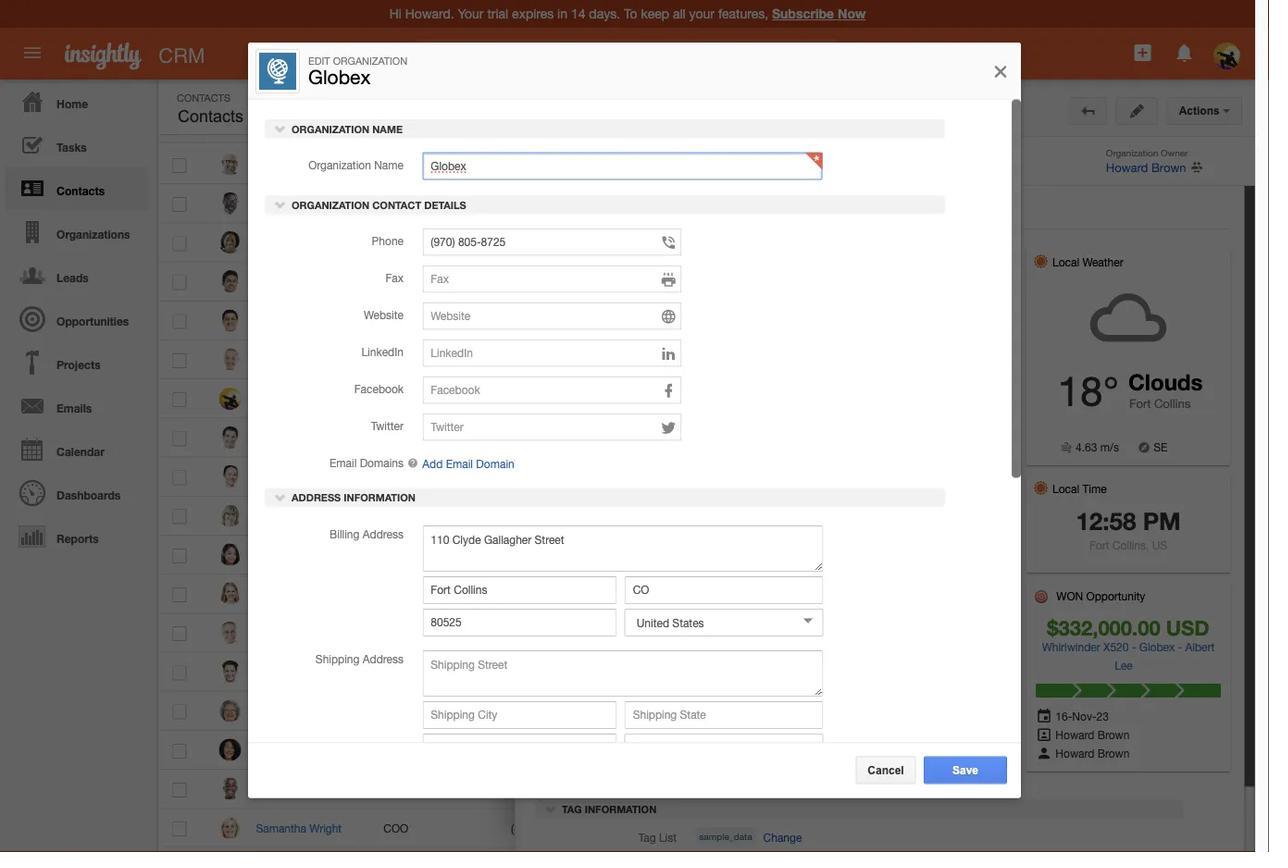 Task type: describe. For each thing, give the bounding box(es) containing it.
organization inside record id organization name
[[582, 301, 644, 313]]

row containing albert lee
[[158, 184, 972, 223]]

contacts
[[1061, 140, 1116, 152]]

howard inside organization owner howard brown
[[1106, 160, 1148, 174]]

brown for "responsible user" icon
[[1098, 729, 1130, 741]]

phone inside the globex dialog
[[372, 234, 404, 247]]

carlossmith@warbucks.com
[[639, 275, 778, 288]]

collins
[[1154, 396, 1191, 411]]

days
[[441, 107, 476, 126]]

billing address for edit
[[330, 527, 404, 540]]

samantha wright link
[[256, 822, 351, 835]]

contacts link
[[5, 167, 148, 210]]

director cell
[[369, 497, 497, 536]]

follow image for carlossmith@warbucks.com
[[894, 274, 911, 291]]

sample_data inside ngomez@cyberdyne.com sample_data
[[770, 706, 823, 717]]

director for director
[[383, 509, 423, 522]]

contacts contacts with no notes in the last 7 days
[[177, 92, 481, 126]]

1 vertical spatial activity
[[640, 690, 677, 703]]

1 horizontal spatial address information
[[559, 536, 686, 548]]

blane@jakubowski.com
[[639, 236, 755, 249]]

(626)
[[511, 509, 535, 522]]

domains for edit organization
[[360, 456, 404, 469]]

jcastillo@jakubowski.com cell
[[624, 419, 765, 458]]

847-
[[538, 509, 561, 522]]

show sidebar image
[[1055, 100, 1068, 113]]

2 facility from the top
[[383, 666, 418, 679]]

mnichols@parkerandco.com
[[639, 588, 780, 600]]

import for import / export
[[984, 190, 1024, 202]]

import for import contacts and notes
[[1000, 217, 1033, 230]]

(626) 847-1294 cell
[[497, 497, 624, 536]]

leads link
[[5, 254, 148, 297]]

facility manager for row containing nicholas flores
[[383, 666, 465, 679]]

add email domain
[[422, 457, 514, 470]]

2 vertical spatial fort
[[835, 563, 855, 576]]

with
[[248, 107, 278, 126]]

organizations link
[[5, 210, 148, 254]]

(078) 1623-4369 cell
[[497, 731, 624, 770]]

row containing finance director
[[158, 692, 972, 731]]

0 horizontal spatial tag
[[562, 804, 582, 816]]

manager cell for (34)
[[369, 458, 497, 497]]

clyde
[[717, 563, 746, 576]]

shipping inside the globex dialog
[[316, 652, 360, 665]]

2 vertical spatial change link
[[758, 828, 802, 852]]

(562) 428-0032 cell
[[497, 419, 624, 458]]

3583
[[561, 548, 586, 561]]

Website text field
[[422, 302, 682, 329]]

tasks
[[57, 141, 87, 154]]

home link
[[5, 80, 148, 123]]

16-nov-23
[[1053, 710, 1109, 723]]

property manager for (347)
[[383, 353, 473, 366]]

follow image for ben.nelson1980@gmail.com
[[894, 391, 911, 408]]

0 vertical spatial shipping address
[[589, 584, 677, 597]]

manager down cmo cell on the top left of the page
[[421, 197, 465, 210]]

opportunity owner image
[[1036, 747, 1053, 760]]

pm
[[1143, 507, 1181, 536]]

poliver@northumbria.edu
[[639, 744, 763, 757]]

website inside the globex dialog
[[364, 308, 404, 321]]

albertlee@globex.com
[[639, 197, 748, 210]]

/
[[1027, 190, 1031, 202]]

Search all data.... text field
[[473, 39, 838, 72]]

sales
[[413, 236, 440, 249]]

jcastillo@jakubowski.com
[[639, 431, 765, 444]]

6 follow image from the top
[[894, 782, 911, 799]]

fort for 18°
[[1129, 396, 1151, 411]]

organizations
[[57, 228, 130, 241]]

2 horizontal spatial details
[[695, 332, 737, 344]]

change for dates to remember
[[701, 646, 740, 659]]

kat.warren@clampett.com
[[639, 509, 768, 522]]

(970) inside cell
[[511, 197, 535, 210]]

contact inside the globex dialog
[[372, 198, 421, 210]]

address up additional information
[[636, 584, 677, 597]]

coo cell
[[369, 809, 497, 848]]

recycle bin
[[1003, 118, 1072, 130]]

(497)
[[511, 314, 535, 327]]

805- inside (970) 805-8725 cell
[[538, 197, 561, 210]]

text field image
[[660, 418, 677, 437]]

row containing (334) 909-1658
[[158, 614, 972, 653]]

16- for 16-nov-23 import
[[1000, 293, 1017, 305]]

mnichols@parkerandco.com cell
[[624, 575, 780, 614]]

fort for 12:58
[[1089, 539, 1109, 552]]

(497) 889-1015
[[511, 314, 586, 327]]

manager down add
[[383, 470, 427, 483]]

owner
[[1161, 147, 1188, 158]]

follow image for blane@jakubowski.com
[[894, 235, 911, 252]]

lee inside $332,000.00 usd whirlwinder x520 - globex - albert lee
[[1115, 659, 1133, 672]]

contacts with no notes in the last 7 days button
[[173, 103, 481, 131]]

manager up finance director cell
[[421, 666, 465, 679]]

ngomez@cyberdyne.com cell
[[624, 692, 764, 731]]

(65)
[[511, 158, 529, 171]]

vp
[[383, 236, 397, 249]]

m/s
[[1100, 441, 1119, 454]]

(347) 369-5259 cell
[[497, 341, 624, 380]]

text field image for linkedin
[[660, 344, 677, 363]]

organization inside organization owner howard brown
[[1106, 147, 1158, 158]]

whirlwinder x520 - globex - albert lee link
[[1042, 641, 1215, 672]]

tag list inside row
[[765, 119, 806, 132]]

2 vertical spatial organization name
[[559, 253, 673, 265]]

email up reyes
[[330, 456, 357, 469]]

nov- for 16-nov-23
[[1072, 710, 1097, 723]]

emails
[[57, 402, 92, 415]]

and for import contacts and notes
[[1084, 217, 1104, 230]]

chrisochen@kinggroup.com cell
[[624, 302, 777, 341]]

facilities manager cell
[[369, 575, 497, 614]]

ben.nelson1980@gmail.com row
[[158, 380, 972, 419]]

428-
[[538, 431, 561, 444]]

1 vertical spatial organization name
[[308, 158, 404, 171]]

contact inside 'link'
[[1136, 100, 1178, 112]]

website field image
[[660, 307, 677, 326]]

1 vertical spatial date
[[577, 710, 600, 723]]

related
[[609, 206, 647, 218]]

2 vertical spatial import
[[1056, 293, 1089, 305]]

howard brown for "responsible user" icon
[[1053, 729, 1130, 741]]

notes for export contacts and notes
[[1107, 243, 1136, 255]]

billing address for $332,000.00
[[603, 563, 677, 576]]

kat.warren@clampett.com cell
[[624, 497, 768, 536]]

Shipping City text field
[[422, 701, 617, 729]]

poliver@northumbria.edu cell
[[624, 731, 763, 770]]

tags
[[1036, 316, 1063, 328]]

follow image for aaron.lang@clampett.com
[[894, 157, 911, 174]]

1 horizontal spatial details
[[546, 205, 583, 218]]

tags
[[1020, 372, 1043, 385]]

cmo
[[383, 158, 410, 171]]

organization inside edit organization globex
[[333, 55, 407, 67]]

katherine reyes link
[[256, 470, 346, 483]]

23 for 16-nov-23 import
[[1041, 293, 1053, 305]]

import contacts and notes link
[[984, 217, 1136, 230]]

email up 110 clyde gallagher street text field
[[603, 501, 630, 514]]

contacts up organizations link
[[57, 184, 105, 197]]

Shipping Street text field
[[422, 650, 823, 697]]

Search this list... text field
[[676, 93, 884, 120]]

369-
[[538, 353, 561, 366]]

details link
[[535, 200, 594, 226]]

remember
[[626, 646, 677, 659]]

director of recruiting cell
[[369, 731, 497, 770]]

opportunity image
[[1034, 590, 1049, 604]]

Billing City text field
[[422, 576, 617, 604]]

globex inside $332,000.00 usd whirlwinder x520 - globex - albert lee
[[1139, 641, 1175, 654]]

director for director of recruiting
[[383, 744, 423, 757]]

additional information
[[559, 618, 699, 630]]

details inside the globex dialog
[[424, 198, 466, 210]]

row containing facilities manager
[[158, 575, 972, 614]]

address up the finance
[[363, 652, 404, 665]]

contacts for import contacts and notes
[[1036, 217, 1081, 230]]

2 vertical spatial activity
[[640, 710, 677, 723]]

callen@ocair.com cell
[[624, 341, 752, 380]]

151748
[[555, 822, 592, 835]]

finance director
[[383, 705, 465, 718]]

sample_data link for no tags
[[1003, 343, 1063, 362]]

contact down 16-nov-23 import link
[[984, 316, 1033, 328]]

Twitter text field
[[422, 413, 682, 440]]

(34) 622050858 cell
[[497, 458, 624, 497]]

2 - from the left
[[1178, 641, 1182, 654]]

organization contact details inside the globex dialog
[[289, 198, 466, 210]]

row containing nicholas flores
[[158, 653, 972, 692]]

domains for $332,000.00 usd
[[633, 501, 677, 514]]

contacts for contacts contacts with no notes in the last 7 days
[[178, 107, 243, 126]]

katherine reyes
[[256, 470, 337, 483]]

2 vertical spatial tag
[[638, 831, 656, 844]]

7 row from the top
[[158, 341, 972, 380]]

property manager cell for (497) 889-1015
[[369, 302, 497, 341]]

Billing Street text field
[[422, 525, 823, 572]]

0 vertical spatial albert
[[256, 197, 285, 210]]

facility manager cell for row containing nicholas flores
[[369, 653, 497, 692]]

related link
[[597, 200, 659, 228]]

phone (970) 805-8725
[[535, 147, 616, 174]]

1 horizontal spatial website
[[637, 407, 677, 420]]

billing for $332,000.00
[[603, 563, 633, 576]]

albert lee link
[[256, 197, 316, 210]]

row containing manager
[[158, 419, 972, 458]]

time
[[1083, 482, 1107, 495]]

contacts down crm
[[177, 92, 231, 104]]

edit
[[308, 55, 330, 67]]

of for recruiting
[[426, 744, 436, 757]]

(626) 847-1294
[[511, 509, 586, 522]]

909-
[[538, 627, 561, 640]]

title
[[383, 119, 406, 132]]

carlossmith@warbucks.com cell
[[624, 263, 778, 302]]

property for (497)
[[383, 314, 426, 327]]

export contacts and notes link
[[984, 243, 1136, 255]]

ceo cell
[[369, 263, 497, 302]]

LinkedIn text field
[[422, 339, 682, 366]]

howard brown for opportunity owner image
[[1053, 747, 1130, 760]]

(970) 805-8725 cell
[[497, 184, 624, 223]]

follow image for chrisochen@kinggroup.com
[[894, 313, 911, 330]]

se
[[1154, 441, 1168, 454]]

manager left (347)
[[429, 353, 473, 366]]

follow image for marksakda@ocair.com
[[894, 625, 911, 643]]

paula oliver
[[256, 744, 315, 757]]

no tags
[[1003, 372, 1043, 385]]

shipping address inside the globex dialog
[[316, 652, 404, 665]]

nicholas flores cell
[[242, 653, 369, 692]]

follow image for callen@ocair.com
[[894, 352, 911, 369]]

1 vertical spatial director
[[426, 705, 465, 718]]

889-
[[538, 314, 561, 327]]

brown inside organization owner howard brown
[[1152, 160, 1186, 174]]

recycle
[[1003, 118, 1051, 130]]

tag inside row
[[765, 119, 784, 132]]

sample_data inside aaron.lang@clampett.com sample_data
[[770, 159, 823, 170]]

actual close date image
[[1036, 710, 1053, 723]]

1 vertical spatial globex
[[581, 103, 644, 125]]

cancel button
[[856, 757, 916, 785]]

follow image for ngomez@cyberdyne.com
[[894, 703, 911, 721]]

1 horizontal spatial shipping
[[589, 584, 633, 597]]

smartmerge contacts
[[984, 167, 1093, 180]]

address up warren
[[292, 492, 341, 504]]

recruiting
[[439, 744, 489, 757]]

0 horizontal spatial list
[[659, 831, 677, 844]]

x520
[[1104, 641, 1129, 654]]

name down title
[[374, 158, 404, 171]]

nicholas
[[256, 666, 299, 679]]

albertlee@globex.com cell
[[624, 184, 752, 223]]

contacts for export contacts and notes
[[1036, 243, 1081, 255]]

18°
[[1058, 368, 1119, 415]]

(078) 1623-4369
[[511, 744, 592, 757]]

albert inside $332,000.00 usd whirlwinder x520 - globex - albert lee
[[1185, 641, 1215, 654]]

row containing katherine reyes
[[158, 458, 972, 497]]

co,
[[898, 563, 918, 576]]

1 vertical spatial organization contact details
[[559, 332, 737, 344]]

phone inside row
[[510, 119, 544, 132]]

local time
[[1053, 482, 1107, 495]]

110
[[696, 563, 714, 576]]

and for export contacts and notes
[[1084, 243, 1104, 255]]

row group containing aaron lang
[[158, 145, 972, 853]]

follow image for jcastillo@jakubowski.com
[[894, 430, 911, 448]]

of left last
[[603, 710, 613, 723]]

address left 110 at the bottom right of page
[[636, 563, 677, 576]]

email domains for $332,000.00
[[603, 501, 677, 514]]

email domains for edit
[[330, 456, 404, 469]]

Fax text field
[[422, 265, 682, 292]]

follow image for samright@nakatomi.com
[[894, 821, 911, 838]]

row containing vp of sales
[[158, 223, 972, 263]]

Shipping Postal Code text field
[[422, 734, 617, 761]]

0 vertical spatial organization name
[[289, 123, 403, 135]]

0 vertical spatial date
[[575, 690, 598, 703]]

(65) 64367228 cell
[[497, 145, 624, 184]]

in
[[351, 107, 364, 126]]

0 horizontal spatial tag list
[[638, 831, 677, 844]]



Task type: locate. For each thing, give the bounding box(es) containing it.
1 vertical spatial facility manager
[[383, 666, 465, 679]]

1 vertical spatial shipping address
[[316, 652, 404, 665]]

1 vertical spatial facility
[[383, 666, 418, 679]]

globex inside edit organization globex
[[308, 66, 371, 88]]

new contact
[[1110, 100, 1178, 112]]

0 vertical spatial sample_data link
[[1003, 343, 1063, 362]]

(078)
[[511, 744, 535, 757]]

tag list up aaron.lang@clampett.com sample_data
[[765, 119, 806, 132]]

text field image for facebook
[[660, 381, 677, 400]]

howard for opportunity owner image
[[1056, 747, 1094, 760]]

wright
[[309, 822, 342, 835]]

manager inside cell
[[430, 588, 474, 600]]

chevron down image for billing address
[[274, 491, 287, 504]]

16- up contact tags
[[1000, 293, 1017, 305]]

email domains inside the globex dialog
[[330, 456, 404, 469]]

now
[[838, 6, 866, 21]]

1 horizontal spatial -
[[1178, 641, 1182, 654]]

facility manager cell up sales
[[369, 184, 497, 223]]

lee down x520
[[1115, 659, 1133, 672]]

news link
[[725, 200, 777, 228]]

change link for dates to remember
[[696, 643, 740, 662]]

(510) 266-3583
[[511, 548, 586, 561]]

notifications image
[[1173, 42, 1196, 64]]

fax inside the globex dialog
[[386, 271, 404, 284]]

manager cell for (562)
[[369, 419, 497, 458]]

1 horizontal spatial lee
[[1115, 659, 1133, 672]]

0 horizontal spatial address information
[[289, 492, 416, 504]]

aaron.lang@clampett.com
[[639, 158, 768, 171]]

smartmerge for smartmerge contacts
[[984, 140, 1058, 152]]

row containing samantha wright
[[158, 809, 972, 848]]

0 vertical spatial text field image
[[660, 344, 677, 363]]

date up description
[[577, 710, 600, 723]]

8725 right 64367228
[[589, 160, 616, 174]]

import contacts and notes
[[997, 217, 1136, 230]]

11 row from the top
[[158, 575, 972, 614]]

katherine inside cell
[[256, 509, 303, 522]]

cmo cell
[[369, 145, 497, 184]]

domains inside the globex dialog
[[360, 456, 404, 469]]

leads
[[57, 271, 89, 284]]

vp of sales
[[383, 236, 440, 249]]

information inside the globex dialog
[[344, 492, 416, 504]]

3 row from the top
[[158, 184, 972, 223]]

Billing Postal code text field
[[422, 609, 617, 636]]

fort down the 12:58
[[1089, 539, 1109, 552]]

chevron down image
[[274, 122, 287, 135]]

0 horizontal spatial email domains
[[330, 456, 404, 469]]

email right add
[[446, 457, 473, 470]]

navigation containing home
[[0, 80, 148, 558]]

0 horizontal spatial collins,
[[858, 563, 895, 576]]

aaron lang
[[256, 158, 313, 171]]

no tags link
[[1003, 372, 1043, 385]]

contact right new
[[1136, 100, 1178, 112]]

director
[[383, 509, 423, 522], [426, 705, 465, 718], [383, 744, 423, 757]]

manager down ceo cell
[[429, 314, 473, 327]]

622050858
[[532, 470, 588, 483]]

0 vertical spatial shipping
[[589, 584, 633, 597]]

fort inside "12:58 pm fort collins, us"
[[1089, 539, 1109, 552]]

collins, inside "12:58 pm fort collins, us"
[[1112, 539, 1149, 552]]

of inside vp of sales cell
[[401, 236, 410, 249]]

15 row from the top
[[158, 731, 972, 770]]

(970) inside phone (970) 805-8725
[[535, 160, 561, 174]]

1 vertical spatial nov-
[[1072, 710, 1097, 723]]

follow image inside (510) 266-3583 row
[[894, 547, 911, 565]]

-
[[1132, 641, 1136, 654], [1178, 641, 1182, 654]]

phone inside phone (970) 805-8725
[[535, 147, 562, 158]]

16- right actual close date image
[[1056, 710, 1072, 723]]

1 local from the top
[[1053, 255, 1079, 268]]

0 vertical spatial import
[[984, 190, 1024, 202]]

1 horizontal spatial export
[[1034, 190, 1075, 202]]

home
[[57, 97, 88, 110]]

(334) 909-1658 cell
[[497, 614, 624, 653]]

facility manager cell for row containing albert lee
[[369, 184, 497, 223]]

2 property manager from the top
[[383, 353, 473, 366]]

facebook
[[354, 382, 404, 395]]

change right samright@nakatomi.com
[[763, 831, 802, 844]]

billing up additional information
[[603, 563, 633, 576]]

0 vertical spatial billing address
[[330, 527, 404, 540]]

manager cell
[[369, 419, 497, 458], [369, 458, 497, 497]]

2 smartmerge from the top
[[984, 167, 1045, 180]]

0 vertical spatial fax
[[386, 271, 404, 284]]

0 vertical spatial (970)
[[535, 160, 561, 174]]

0 horizontal spatial export
[[1000, 243, 1033, 255]]

contacts left with
[[178, 107, 243, 126]]

date of next activity date of last activity
[[575, 690, 677, 723]]

linkedin up facebook
[[361, 345, 404, 358]]

fort inside 18° clouds fort collins
[[1129, 396, 1151, 411]]

1 vertical spatial shipping
[[316, 652, 360, 665]]

billing address inside the globex dialog
[[330, 527, 404, 540]]

notes up weather
[[1107, 217, 1136, 230]]

8725 inside phone (970) 805-8725
[[589, 160, 616, 174]]

2 facility manager cell from the top
[[369, 653, 497, 692]]

billing for edit
[[330, 527, 360, 540]]

brown for opportunity owner image
[[1098, 747, 1130, 760]]

projects
[[57, 358, 101, 371]]

tag up 151748
[[562, 804, 582, 816]]

0 vertical spatial howard brown
[[1053, 729, 1130, 741]]

1 horizontal spatial fort
[[1089, 539, 1109, 552]]

won
[[1057, 590, 1083, 603]]

1 horizontal spatial billing
[[603, 563, 633, 576]]

howard for "responsible user" icon
[[1056, 729, 1094, 741]]

row containing paula oliver
[[158, 731, 972, 770]]

tag up aaron.lang@clampett.com sample_data
[[765, 119, 784, 132]]

contact down website field 'image'
[[643, 332, 692, 344]]

globex dialog
[[248, 43, 1021, 853]]

your recent imports
[[984, 266, 1108, 278]]

coo
[[383, 822, 408, 835]]

1 smartmerge from the top
[[984, 140, 1058, 152]]

4 row from the top
[[158, 223, 972, 263]]

website down record permissions icon
[[678, 147, 711, 158]]

brown
[[1152, 160, 1186, 174], [1098, 729, 1130, 741], [1098, 747, 1130, 760]]

change for email domains
[[701, 501, 740, 514]]

aaron.lang@clampett.com sample_data
[[639, 158, 823, 171]]

address up 3583
[[562, 536, 611, 548]]

0 vertical spatial nov-
[[1017, 293, 1041, 305]]

local for local weather
[[1053, 255, 1079, 268]]

text field image down callen@ocair.com
[[660, 381, 677, 400]]

twitter up kat.warren@clampett.com "cell"
[[644, 477, 677, 490]]

ceo
[[383, 275, 407, 288]]

manager up add
[[383, 431, 427, 444]]

1 manager cell from the top
[[369, 419, 497, 458]]

property manager for (497)
[[383, 314, 473, 327]]

2 property manager cell from the top
[[369, 341, 497, 380]]

1 vertical spatial and
[[1084, 243, 1104, 255]]

sample_data link up tags
[[1003, 343, 1063, 362]]

domains up 110 clyde gallagher street text field
[[633, 501, 677, 514]]

of left 'next'
[[601, 690, 611, 703]]

1 horizontal spatial list
[[787, 119, 806, 132]]

1 vertical spatial list
[[659, 831, 677, 844]]

property manager cell for (347) 369-5259
[[369, 341, 497, 380]]

tag down tag information
[[638, 831, 656, 844]]

1 howard brown from the top
[[1053, 729, 1130, 741]]

2 katherine from the top
[[256, 509, 303, 522]]

export right /
[[1034, 190, 1075, 202]]

row containing full name
[[158, 108, 971, 143]]

address information
[[289, 492, 416, 504], [559, 536, 686, 548]]

twitter inside the globex dialog
[[371, 419, 404, 432]]

1 vertical spatial 805-
[[538, 197, 561, 210]]

notes for import contacts and notes
[[1107, 217, 1136, 230]]

Billing State text field
[[625, 576, 824, 604]]

ben.nelson1980@gmail.com
[[639, 392, 778, 405]]

4.63 m/s
[[1076, 441, 1119, 454]]

contacts for smartmerge contacts
[[1048, 167, 1093, 180]]

billing address up additional information
[[603, 563, 677, 576]]

row containing ceo
[[158, 263, 972, 302]]

cell
[[926, 145, 972, 184], [242, 223, 369, 263], [497, 223, 624, 263], [752, 223, 879, 263], [926, 223, 972, 263], [242, 263, 369, 302], [497, 263, 624, 302], [752, 263, 879, 302], [926, 263, 972, 302], [242, 302, 369, 341], [752, 302, 879, 341], [926, 302, 972, 341], [242, 341, 369, 380], [752, 341, 879, 380], [926, 341, 972, 380], [242, 380, 369, 419], [369, 380, 497, 419], [497, 380, 624, 419], [752, 380, 879, 419], [926, 380, 972, 419], [242, 419, 369, 458], [752, 419, 879, 458], [926, 419, 972, 458], [624, 458, 752, 497], [752, 458, 879, 497], [242, 536, 369, 575], [369, 536, 497, 575], [624, 536, 752, 575], [926, 536, 972, 575], [242, 575, 369, 614], [497, 575, 624, 614], [926, 575, 972, 614], [242, 614, 369, 653], [369, 614, 497, 653], [926, 614, 972, 653], [497, 653, 624, 692], [624, 653, 752, 692], [926, 653, 972, 692], [242, 692, 369, 731], [497, 692, 624, 731], [926, 692, 972, 731], [242, 770, 369, 809], [369, 770, 497, 809], [497, 770, 624, 809], [624, 770, 752, 809], [158, 848, 205, 853], [205, 848, 242, 853], [242, 848, 369, 853], [369, 848, 497, 853], [497, 848, 624, 853], [624, 848, 752, 853], [752, 848, 879, 853], [879, 848, 926, 853], [926, 848, 972, 853]]

2 phone field image from the top
[[660, 270, 677, 289]]

list inside row
[[787, 119, 806, 132]]

finance director cell
[[369, 692, 497, 731]]

2 howard brown from the top
[[1053, 747, 1130, 760]]

0 vertical spatial lee
[[288, 197, 307, 210]]

follow image for kat.warren@clampett.com
[[894, 508, 911, 526]]

2 manager cell from the top
[[369, 458, 497, 497]]

close image
[[991, 60, 1010, 82]]

record permissions image
[[672, 103, 689, 125]]

1 vertical spatial collins,
[[858, 563, 895, 576]]

7 follow image from the top
[[894, 821, 911, 838]]

1 horizontal spatial domains
[[633, 501, 677, 514]]

(81) 152-151748 cell
[[497, 809, 624, 848]]

aaron.lang@clampett.com cell
[[624, 145, 768, 184]]

23
[[1041, 293, 1053, 305], [1097, 710, 1109, 723]]

director of recruiting
[[383, 744, 489, 757]]

chevron down image
[[274, 197, 287, 210], [274, 491, 287, 504]]

13 row from the top
[[158, 653, 972, 692]]

import down 'imports'
[[1056, 293, 1089, 305]]

Shipping State text field
[[625, 701, 824, 729]]

change
[[701, 501, 740, 514], [701, 646, 740, 659], [763, 831, 802, 844]]

12 row from the top
[[158, 614, 972, 653]]

2 follow image from the top
[[894, 547, 911, 565]]

new contact link
[[1098, 93, 1190, 120]]

nov- for 16-nov-23 import
[[1017, 293, 1041, 305]]

follow image inside ben.nelson1980@gmail.com row
[[894, 391, 911, 408]]

1 vertical spatial property
[[383, 353, 426, 366]]

save button
[[924, 757, 1007, 785]]

date
[[575, 690, 598, 703], [577, 710, 600, 723]]

blane@jakubowski.com cell
[[624, 223, 755, 263]]

name up the record
[[643, 253, 673, 265]]

1 text field image from the top
[[660, 344, 677, 363]]

0 vertical spatial tag
[[765, 119, 784, 132]]

1 vertical spatial import
[[1000, 217, 1033, 230]]

of for sales
[[401, 236, 410, 249]]

lee inside row
[[288, 197, 307, 210]]

1 phone field image from the top
[[660, 233, 677, 252]]

howard
[[1106, 160, 1148, 174], [1056, 729, 1094, 741], [1056, 747, 1094, 760]]

fax
[[386, 271, 404, 284], [659, 383, 677, 396]]

2 text field image from the top
[[660, 381, 677, 400]]

1 vertical spatial billing address
[[603, 563, 677, 576]]

1 katherine from the top
[[256, 470, 303, 483]]

vp of sales cell
[[369, 223, 497, 263]]

1 vertical spatial smartmerge
[[984, 167, 1045, 180]]

64367228
[[532, 158, 582, 171]]

property for (347)
[[383, 353, 426, 366]]

1 vertical spatial address information
[[559, 536, 686, 548]]

manager
[[421, 197, 465, 210], [429, 314, 473, 327], [429, 353, 473, 366], [383, 431, 427, 444], [383, 470, 427, 483], [430, 588, 474, 600], [421, 666, 465, 679]]

0 vertical spatial change link
[[696, 498, 740, 517]]

name inside record id organization name
[[647, 301, 677, 313]]

change down marksakda@ocair.com
[[701, 646, 740, 659]]

0 vertical spatial facility manager
[[383, 197, 465, 210]]

None checkbox
[[172, 118, 186, 133], [173, 158, 186, 173], [173, 236, 186, 251], [173, 275, 186, 290], [173, 393, 186, 407], [173, 432, 186, 446], [173, 471, 186, 486], [173, 588, 186, 603], [173, 666, 186, 681], [173, 744, 186, 759], [173, 822, 186, 837], [172, 118, 186, 133], [173, 158, 186, 173], [173, 236, 186, 251], [173, 275, 186, 290], [173, 393, 186, 407], [173, 432, 186, 446], [173, 471, 186, 486], [173, 588, 186, 603], [173, 666, 186, 681], [173, 744, 186, 759], [173, 822, 186, 837]]

reyes
[[306, 470, 337, 483]]

fort left 'collins'
[[1129, 396, 1151, 411]]

billing
[[330, 527, 360, 540], [603, 563, 633, 576]]

actions button
[[1167, 97, 1242, 125]]

calendar
[[57, 445, 104, 458]]

property manager
[[383, 314, 473, 327], [383, 353, 473, 366]]

sample_data link down poliver@northumbria.edu
[[696, 827, 756, 847]]

row containing katherine warren
[[158, 497, 972, 536]]

website down the ceo
[[364, 308, 404, 321]]

property manager cell down the ceo
[[369, 302, 497, 341]]

facility manager cell
[[369, 184, 497, 223], [369, 653, 497, 692]]

notes
[[306, 107, 346, 126]]

twitter for edit organization
[[371, 419, 404, 432]]

8 row from the top
[[158, 419, 972, 458]]

local for local time
[[1053, 482, 1079, 495]]

aaron lang link
[[256, 158, 322, 171]]

0 vertical spatial address information
[[289, 492, 416, 504]]

globex
[[308, 66, 371, 88], [581, 103, 644, 125], [1139, 641, 1175, 654]]

sample_data inside samright@nakatomi.com sample_data
[[770, 823, 823, 834]]

record id organization name
[[582, 280, 677, 313]]

notes
[[1107, 217, 1136, 230], [1107, 243, 1136, 255]]

and up export contacts and notes
[[1084, 217, 1104, 230]]

(347)
[[511, 353, 535, 366]]

(510) 266-3583 row
[[158, 536, 972, 575]]

of right the vp
[[401, 236, 410, 249]]

(510)
[[511, 548, 535, 561]]

director down the finance
[[383, 744, 423, 757]]

dates to remember
[[581, 646, 677, 659]]

property down the ceo
[[383, 314, 426, 327]]

sample_data inside kat.warren@clampett.com sample_data
[[770, 511, 823, 521]]

1 follow image from the top
[[894, 391, 911, 408]]

chevron down image for phone
[[274, 197, 287, 210]]

1 vertical spatial text field image
[[660, 381, 677, 400]]

director inside 'cell'
[[383, 509, 423, 522]]

property manager cell up facebook
[[369, 341, 497, 380]]

facility manager for row containing albert lee
[[383, 197, 465, 210]]

organization image
[[532, 90, 569, 127]]

facility manager up sales
[[383, 197, 465, 210]]

organization contact details down website field 'image'
[[559, 332, 737, 344]]

1 vertical spatial change
[[701, 646, 740, 659]]

(347) 369-5259
[[511, 353, 586, 366]]

marksakda@ocair.com cell
[[624, 614, 752, 653]]

0 horizontal spatial twitter
[[371, 419, 404, 432]]

2 vertical spatial change
[[763, 831, 802, 844]]

sample_data link
[[1003, 343, 1063, 362], [696, 827, 756, 847]]

(497) 889-1015 cell
[[497, 302, 624, 341]]

8725
[[589, 160, 616, 174], [561, 197, 586, 210]]

collins, left us
[[1112, 539, 1149, 552]]

responsible user image
[[1036, 729, 1053, 741]]

globex up contacts contacts with no notes in the last 7 days
[[308, 66, 371, 88]]

0 vertical spatial katherine
[[256, 470, 303, 483]]

8725 inside cell
[[561, 197, 586, 210]]

2 facility manager from the top
[[383, 666, 465, 679]]

17 row from the top
[[158, 809, 972, 848]]

change link for email domains
[[696, 498, 740, 517]]

6 row from the top
[[158, 302, 972, 341]]

0 horizontal spatial 16-
[[1000, 293, 1017, 305]]

1 horizontal spatial billing address
[[603, 563, 677, 576]]

4 follow image from the top
[[894, 625, 911, 643]]

news
[[737, 206, 765, 218]]

billing address down warren
[[330, 527, 404, 540]]

14 row from the top
[[158, 692, 972, 731]]

1 vertical spatial change link
[[696, 643, 740, 662]]

805- up (970) 805-8725 cell
[[565, 160, 589, 174]]

description information
[[559, 742, 707, 754]]

805- up phone text box
[[538, 197, 561, 210]]

2 chevron down image from the top
[[274, 491, 287, 504]]

0 vertical spatial 8725
[[589, 160, 616, 174]]

property manager cell
[[369, 302, 497, 341], [369, 341, 497, 380]]

0 horizontal spatial 805-
[[538, 197, 561, 210]]

1 horizontal spatial 8725
[[589, 160, 616, 174]]

howard down 16-nov-23
[[1056, 729, 1094, 741]]

2 row from the top
[[158, 145, 972, 184]]

collins, left co,
[[858, 563, 895, 576]]

organization contact details
[[289, 198, 466, 210], [559, 332, 737, 344]]

katherine for katherine warren
[[256, 509, 303, 522]]

2 property from the top
[[383, 353, 426, 366]]

0 horizontal spatial shipping
[[316, 652, 360, 665]]

1 vertical spatial domains
[[633, 501, 677, 514]]

(34) 622050858
[[511, 470, 588, 483]]

805- inside phone (970) 805-8725
[[565, 160, 589, 174]]

3 follow image from the top
[[894, 586, 911, 604]]

name right in
[[372, 123, 403, 135]]

0 horizontal spatial billing address
[[330, 527, 404, 540]]

of inside director of recruiting cell
[[426, 744, 436, 757]]

navigation
[[0, 80, 148, 558]]

and up 'imports'
[[1084, 243, 1104, 255]]

0 vertical spatial and
[[1084, 217, 1104, 230]]

email inside row
[[638, 119, 667, 132]]

tag list
[[765, 119, 806, 132], [638, 831, 677, 844]]

katherine for katherine reyes
[[256, 470, 303, 483]]

0 horizontal spatial details
[[424, 198, 466, 210]]

text field image
[[660, 344, 677, 363], [660, 381, 677, 400]]

details up vp of sales cell
[[424, 198, 466, 210]]

property
[[383, 314, 426, 327], [383, 353, 426, 366]]

follow image for albertlee@globex.com
[[894, 196, 911, 213]]

1 property manager from the top
[[383, 314, 473, 327]]

0 horizontal spatial billing
[[330, 527, 360, 540]]

facility
[[383, 197, 418, 210], [383, 666, 418, 679]]

1 horizontal spatial twitter
[[644, 477, 677, 490]]

export up your
[[1000, 243, 1033, 255]]

16-nov-23 import link
[[984, 293, 1089, 305]]

phone field image
[[660, 233, 677, 252], [660, 270, 677, 289]]

Organization Name text field
[[422, 152, 822, 180]]

next
[[614, 690, 637, 703]]

0 vertical spatial facility
[[383, 197, 418, 210]]

of for next
[[601, 690, 611, 703]]

2 horizontal spatial fort
[[1129, 396, 1151, 411]]

2 vertical spatial howard
[[1056, 747, 1094, 760]]

smartmerge down recycle
[[984, 140, 1058, 152]]

address information inside the globex dialog
[[289, 492, 416, 504]]

23 right actual close date image
[[1097, 710, 1109, 723]]

16- for 16-nov-23
[[1056, 710, 1072, 723]]

save
[[953, 764, 978, 777]]

katherine left reyes
[[256, 470, 303, 483]]

10 row from the top
[[158, 497, 972, 536]]

row
[[158, 108, 971, 143], [158, 145, 972, 184], [158, 184, 972, 223], [158, 223, 972, 263], [158, 263, 972, 302], [158, 302, 972, 341], [158, 341, 972, 380], [158, 419, 972, 458], [158, 458, 972, 497], [158, 497, 972, 536], [158, 575, 972, 614], [158, 614, 972, 653], [158, 653, 972, 692], [158, 692, 972, 731], [158, 731, 972, 770], [158, 770, 972, 809], [158, 809, 972, 848], [158, 848, 972, 853]]

(970) 805-8725
[[511, 197, 586, 210]]

facility manager cell up finance director
[[369, 653, 497, 692]]

1 vertical spatial linkedin
[[635, 430, 677, 443]]

lang
[[288, 158, 313, 171]]

0 vertical spatial activity
[[674, 206, 710, 218]]

1 property from the top
[[383, 314, 426, 327]]

activity link
[[662, 200, 722, 228]]

linkedin inside the globex dialog
[[361, 345, 404, 358]]

change up clyde
[[701, 501, 740, 514]]

(510) 266-3583 cell
[[497, 536, 624, 575]]

1 horizontal spatial email domains
[[603, 501, 677, 514]]

1 vertical spatial tag list
[[638, 831, 677, 844]]

1 vertical spatial fax
[[659, 383, 677, 396]]

1 facility from the top
[[383, 197, 418, 210]]

5 row from the top
[[158, 263, 972, 302]]

manager right facilities
[[430, 588, 474, 600]]

no
[[1003, 372, 1017, 385]]

1 vertical spatial 8725
[[561, 197, 586, 210]]

0 vertical spatial property manager
[[383, 314, 473, 327]]

1 horizontal spatial linkedin
[[635, 430, 677, 443]]

billing address
[[330, 527, 404, 540], [603, 563, 677, 576]]

calendar link
[[5, 428, 148, 471]]

0 vertical spatial 805-
[[565, 160, 589, 174]]

all
[[436, 49, 450, 63]]

email left record permissions icon
[[638, 119, 667, 132]]

billing inside the globex dialog
[[330, 527, 360, 540]]

(81) 152-151748
[[511, 822, 592, 835]]

1 vertical spatial albert
[[1185, 641, 1215, 654]]

howard right opportunity owner image
[[1056, 747, 1094, 760]]

1 horizontal spatial organization contact details
[[559, 332, 737, 344]]

2 notes from the top
[[1107, 243, 1136, 255]]

1 horizontal spatial nov-
[[1072, 710, 1097, 723]]

phone right (65)
[[535, 147, 562, 158]]

1 property manager cell from the top
[[369, 302, 497, 341]]

last
[[396, 107, 422, 126]]

phone field image for phone
[[660, 233, 677, 252]]

0 horizontal spatial shipping address
[[316, 652, 404, 665]]

opportunity
[[1086, 590, 1145, 603]]

director up director of recruiting
[[426, 705, 465, 718]]

follow image for poliver@northumbria.edu
[[894, 742, 911, 760]]

director down add
[[383, 509, 423, 522]]

domains left add
[[360, 456, 404, 469]]

shipping up 'flores'
[[316, 652, 360, 665]]

details up phone text box
[[546, 205, 583, 218]]

1 horizontal spatial albert
[[1185, 641, 1215, 654]]

16 row from the top
[[158, 770, 972, 809]]

whirlwinder
[[1042, 641, 1100, 654]]

0 horizontal spatial fax
[[386, 271, 404, 284]]

None checkbox
[[173, 197, 186, 212], [173, 314, 186, 329], [173, 354, 186, 368], [173, 510, 186, 525], [173, 549, 186, 564], [173, 627, 186, 642], [173, 705, 186, 720], [173, 783, 186, 798], [173, 197, 186, 212], [173, 314, 186, 329], [173, 354, 186, 368], [173, 510, 186, 525], [173, 549, 186, 564], [173, 627, 186, 642], [173, 705, 186, 720], [173, 783, 186, 798]]

name right full
[[277, 119, 309, 132]]

projects link
[[5, 341, 148, 384]]

follow image for mnichols@parkerandco.com
[[894, 586, 911, 604]]

activity up blane@jakubowski.com
[[674, 206, 710, 218]]

paula oliver cell
[[242, 731, 369, 770]]

facility down cmo
[[383, 197, 418, 210]]

of
[[401, 236, 410, 249], [601, 690, 611, 703], [603, 710, 613, 723], [426, 744, 436, 757]]

nov- up contact tags
[[1017, 293, 1041, 305]]

1 notes from the top
[[1107, 217, 1136, 230]]

0 vertical spatial facility manager cell
[[369, 184, 497, 223]]

1 facility manager cell from the top
[[369, 184, 497, 223]]

import
[[984, 190, 1024, 202], [1000, 217, 1033, 230], [1056, 293, 1089, 305]]

reports
[[57, 532, 99, 545]]

Facebook text field
[[422, 376, 682, 403]]

0 vertical spatial domains
[[360, 456, 404, 469]]

won opportunity
[[1053, 590, 1145, 603]]

email domains
[[330, 456, 404, 469], [603, 501, 677, 514]]

phone left sales
[[372, 234, 404, 247]]

smartmerge for smartmerge contacts
[[984, 167, 1045, 180]]

1 horizontal spatial collins,
[[1112, 539, 1149, 552]]

0 vertical spatial list
[[787, 119, 806, 132]]

fort right street,
[[835, 563, 855, 576]]

sample_data link for change
[[696, 827, 756, 847]]

export contacts and notes
[[997, 243, 1136, 255]]

ngomez@cyberdyne.com
[[639, 705, 764, 718]]

list down poliver@northumbria.edu "cell"
[[659, 831, 677, 844]]

23 up "tags"
[[1041, 293, 1053, 305]]

1 vertical spatial lee
[[1115, 659, 1133, 672]]

phone field image for fax
[[660, 270, 677, 289]]

gallagher
[[749, 563, 796, 576]]

row group
[[158, 145, 972, 853]]

0 vertical spatial change
[[701, 501, 740, 514]]

1 vertical spatial 23
[[1097, 710, 1109, 723]]

albert right x520
[[1185, 641, 1215, 654]]

tag list down tag information
[[638, 831, 677, 844]]

0 vertical spatial howard
[[1106, 160, 1148, 174]]

9 row from the top
[[158, 458, 972, 497]]

contact up the vp
[[372, 198, 421, 210]]

contact tags
[[984, 316, 1063, 328]]

1 vertical spatial sample_data link
[[696, 827, 756, 847]]

0 horizontal spatial fort
[[835, 563, 855, 576]]

follow image
[[894, 391, 911, 408], [894, 547, 911, 565], [894, 586, 911, 604], [894, 625, 911, 643], [894, 742, 911, 760], [894, 782, 911, 799], [894, 821, 911, 838]]

subscribe now link
[[772, 6, 866, 21]]

(970) down (65)
[[511, 197, 535, 210]]

address information up 3583
[[559, 536, 686, 548]]

smartmerge contacts link
[[984, 167, 1093, 180]]

row containing aaron lang
[[158, 145, 972, 184]]

1 row from the top
[[158, 108, 971, 143]]

activity
[[674, 206, 710, 218], [640, 690, 677, 703], [640, 710, 677, 723]]

chevron down image down katherine reyes
[[274, 491, 287, 504]]

katherine warren cell
[[242, 497, 369, 536]]

twitter for $332,000.00 usd
[[644, 477, 677, 490]]

2 local from the top
[[1053, 482, 1079, 495]]

samright@nakatomi.com sample_data
[[639, 822, 823, 835]]

facility manager up finance director
[[383, 666, 465, 679]]

katherine down katherine reyes
[[256, 509, 303, 522]]

shipping address up 'flores'
[[316, 652, 404, 665]]

property manager down ceo cell
[[383, 314, 473, 327]]

subscribe now
[[772, 6, 866, 21]]

Phone text field
[[422, 228, 682, 255]]

23 for 16-nov-23
[[1097, 710, 1109, 723]]

follow image
[[649, 106, 667, 123], [894, 157, 911, 174], [894, 196, 911, 213], [894, 235, 911, 252], [894, 274, 911, 291], [894, 313, 911, 330], [894, 352, 911, 369], [894, 430, 911, 448], [894, 469, 911, 487], [894, 508, 911, 526], [894, 664, 911, 682], [894, 703, 911, 721]]

notes up 'imports'
[[1107, 243, 1136, 255]]

1 chevron down image from the top
[[274, 197, 287, 210]]

phone down website field 'image'
[[645, 359, 677, 372]]

1 facility manager from the top
[[383, 197, 465, 210]]

0 horizontal spatial albert
[[256, 197, 285, 210]]

0 vertical spatial website
[[678, 147, 711, 158]]

fax down callen@ocair.com
[[659, 383, 677, 396]]

1 vertical spatial (970)
[[511, 197, 535, 210]]

activity right last
[[640, 710, 677, 723]]

5 follow image from the top
[[894, 742, 911, 760]]

samright@nakatomi.com cell
[[624, 809, 761, 848]]

sample_data inside (510) 266-3583 row
[[770, 550, 823, 560]]

address information up warren
[[289, 492, 416, 504]]

address up facilities
[[363, 527, 404, 540]]

text field image down website field 'image'
[[660, 344, 677, 363]]

1 horizontal spatial globex
[[581, 103, 644, 125]]

18 row from the top
[[158, 848, 972, 853]]

ben.nelson1980@gmail.com cell
[[624, 380, 778, 419]]

0 vertical spatial property
[[383, 314, 426, 327]]

1 - from the left
[[1132, 641, 1136, 654]]



Task type: vqa. For each thing, say whether or not it's contained in the screenshot.
Tag to the bottom
yes



